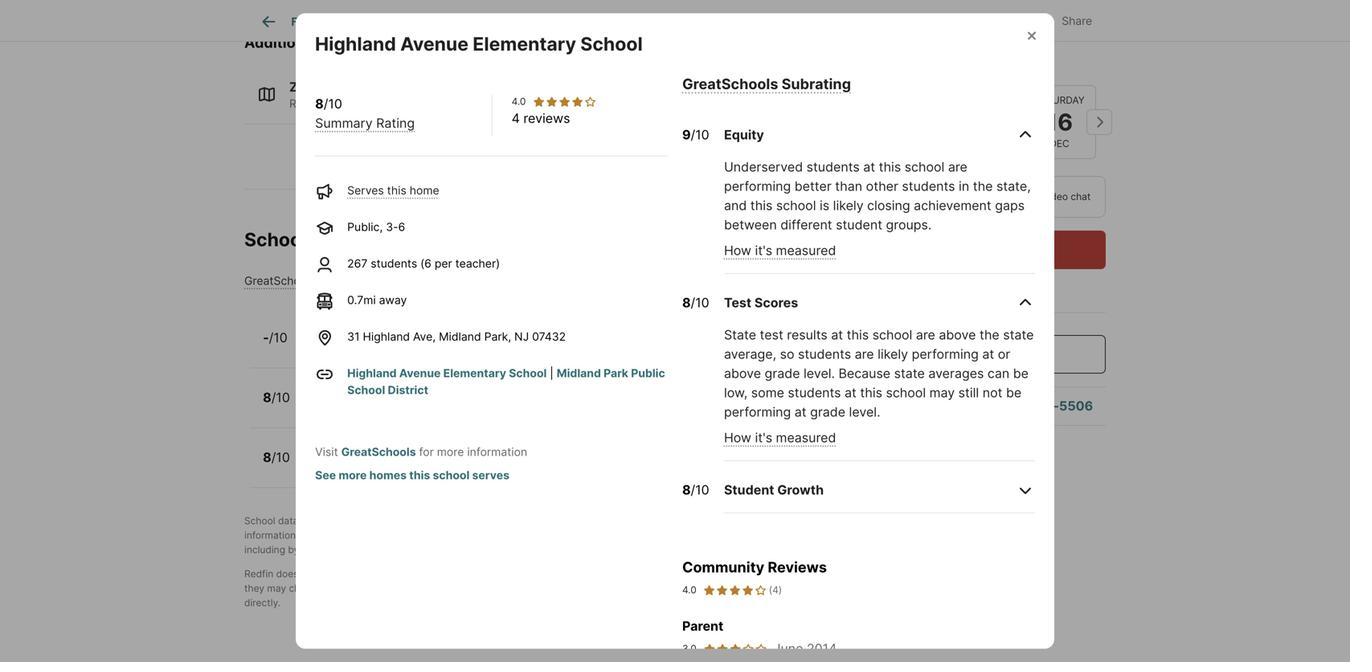 Task type: vqa. For each thing, say whether or not it's contained in the screenshot.
Midland Park High School Public, 7-12 • Serves This Home • 0.4Mi
yes



Task type: locate. For each thing, give the bounding box(es) containing it.
0 vertical spatial park
[[604, 367, 629, 380]]

1 horizontal spatial midland
[[439, 330, 481, 344]]

0 vertical spatial rating
[[376, 115, 415, 131]]

or up can
[[998, 346, 1011, 362]]

school
[[905, 159, 945, 175], [776, 198, 816, 213], [873, 327, 913, 343], [886, 385, 926, 401], [433, 469, 470, 482], [549, 583, 579, 594], [732, 583, 762, 594]]

level.
[[804, 366, 835, 381], [849, 404, 881, 420]]

likely inside underserved students at this school are performing better than other students in the state, and this school is likely closing achievement gaps between different student groups.
[[833, 198, 864, 213]]

boundaries
[[566, 568, 617, 580]]

may down 'averages'
[[930, 385, 955, 401]]

1 vertical spatial may
[[267, 583, 286, 594]]

2 vertical spatial by
[[288, 544, 299, 556]]

how for underserved students at this school are performing better than other students in the state, and this school is likely closing achievement gaps between different student groups.
[[724, 243, 752, 258]]

midland inside midland park high school public, 7-12 • serves this home • 0.4mi
[[308, 443, 359, 459]]

at inside underserved students at this school are performing better than other students in the state, and this school is likely closing achievement gaps between different student groups.
[[864, 159, 875, 175]]

greatschools up 12
[[341, 445, 416, 459]]

midland inside midland park public school district
[[557, 367, 601, 380]]

a
[[898, 398, 905, 414], [435, 515, 440, 527], [366, 530, 371, 541], [744, 568, 749, 580]]

avenue down 2
[[367, 383, 415, 399]]

midland right ave,
[[439, 330, 481, 344]]

0 horizontal spatial or
[[359, 568, 368, 580]]

1 vertical spatial home
[[457, 341, 487, 354]]

highland avenue elementary school inside highland avenue elementary school element
[[315, 33, 643, 55]]

june 2014
[[774, 641, 837, 657]]

grade down "so"
[[765, 366, 800, 381]]

1 how it's measured link from the top
[[724, 243, 836, 258]]

(6
[[420, 257, 432, 270]]

high
[[393, 443, 422, 459]]

zoning r-1 | permitted: single-family, commercial
[[289, 79, 516, 111]]

2 how it's measured from the top
[[724, 430, 836, 446]]

redfin right "organization."
[[549, 515, 578, 527]]

single-
[[375, 97, 413, 111]]

8 left test
[[682, 295, 691, 311]]

how it's measured link down some
[[724, 430, 836, 446]]

school inside the school service boundaries are intended to be used as a reference only; they may change and are not
[[496, 568, 527, 580]]

2 vertical spatial serves
[[383, 461, 419, 474]]

rating 4.0 out of 5 element down used
[[703, 583, 767, 598]]

0 horizontal spatial information
[[244, 530, 296, 541]]

this down for
[[423, 461, 442, 474]]

/10 down zoning
[[324, 96, 342, 112]]

by up does
[[288, 544, 299, 556]]

elementary inside godwin elementary school public, prek-2 • serves this home • 0.7mi
[[359, 323, 431, 339]]

rating 4.0 out of 5 element
[[532, 95, 597, 108], [703, 583, 767, 598]]

above up start
[[939, 327, 976, 343]]

used
[[706, 568, 728, 580]]

public, inside midland park high school public, 7-12 • serves this home • 0.4mi
[[308, 461, 343, 474]]

and up contacting
[[299, 530, 316, 541]]

highland down 2
[[347, 367, 397, 380]]

1 tab from the left
[[333, 2, 413, 41]]

1 vertical spatial performing
[[912, 346, 979, 362]]

1 tour from the left
[[888, 191, 910, 203]]

1 vertical spatial as
[[731, 568, 741, 580]]

park inside midland park public school district
[[604, 367, 629, 380]]

0 horizontal spatial above
[[724, 366, 761, 381]]

1 horizontal spatial tour
[[1004, 191, 1025, 203]]

rating 3.0 out of 5 element
[[703, 643, 768, 656]]

1 horizontal spatial not
[[362, 583, 377, 594]]

home
[[410, 184, 439, 197], [457, 341, 487, 354], [445, 461, 475, 474]]

rating inside 8 /10 summary rating
[[376, 115, 415, 131]]

on
[[425, 8, 437, 19]]

closing
[[867, 198, 911, 213]]

8
[[315, 96, 324, 112], [682, 295, 691, 311], [263, 390, 271, 406], [263, 450, 271, 466], [682, 482, 691, 498]]

1 vertical spatial state
[[894, 366, 925, 381]]

state up ask a question
[[894, 366, 925, 381]]

1 vertical spatial to
[[435, 583, 444, 594]]

highland avenue elementary school link
[[347, 367, 547, 380]]

ratings
[[318, 530, 350, 541]]

0 vertical spatial how it's measured link
[[724, 243, 836, 258]]

0 horizontal spatial rating 4.0 out of 5 element
[[532, 95, 597, 108]]

how it's measured down some
[[724, 430, 836, 446]]

1 vertical spatial avenue
[[399, 367, 441, 380]]

more right for
[[437, 445, 464, 459]]

only;
[[799, 568, 820, 580]]

to up contact
[[680, 568, 689, 580]]

1 vertical spatial how it's measured link
[[724, 430, 836, 446]]

1 measured from the top
[[776, 243, 836, 258]]

public,
[[347, 220, 383, 234], [308, 341, 343, 354], [308, 461, 343, 474]]

8 down -
[[263, 390, 271, 406]]

| down 07432 at the left of page
[[550, 367, 554, 380]]

0 vertical spatial to
[[680, 568, 689, 580]]

1 horizontal spatial in
[[959, 178, 970, 194]]

feed link
[[259, 12, 318, 31]]

not
[[983, 385, 1003, 401], [301, 568, 316, 580], [362, 583, 377, 594]]

ask
[[871, 398, 895, 414]]

tour
[[888, 191, 910, 203], [1004, 191, 1025, 203]]

home inside godwin elementary school public, prek-2 • serves this home • 0.7mi
[[457, 341, 487, 354]]

1 horizontal spatial |
[[550, 367, 554, 380]]

highland down prek- at the left of page
[[308, 383, 364, 399]]

rating
[[376, 115, 415, 131], [372, 274, 406, 288]]

be inside the school service boundaries are intended to be used as a reference only; they may change and are not
[[692, 568, 703, 580]]

1 how from the top
[[724, 243, 752, 258]]

students down the results
[[798, 346, 851, 362]]

2 vertical spatial midland
[[308, 443, 359, 459]]

how it's measured for underserved students at this school are performing better than other students in the state, and this school is likely closing achievement gaps between different student groups.
[[724, 243, 836, 258]]

1 vertical spatial midland
[[557, 367, 601, 380]]

and inside the school service boundaries are intended to be used as a reference only; they may change and are not
[[325, 583, 342, 594]]

0 horizontal spatial may
[[267, 583, 286, 594]]

the inside underserved students at this school are performing better than other students in the state, and this school is likely closing achievement gaps between different student groups.
[[973, 178, 993, 194]]

this down 'test scores' dropdown button on the top of page
[[847, 327, 869, 343]]

| inside zoning r-1 | permitted: single-family, commercial
[[310, 97, 314, 111]]

0 vertical spatial serves
[[347, 184, 384, 197]]

this inside midland park high school public, 7-12 • serves this home • 0.4mi
[[423, 461, 442, 474]]

question
[[908, 398, 964, 414]]

8 /10 up renters
[[682, 482, 710, 498]]

public, down visit
[[308, 461, 343, 474]]

1 vertical spatial redfin
[[244, 568, 274, 580]]

2 horizontal spatial midland
[[557, 367, 601, 380]]

redfin up they
[[244, 568, 274, 580]]

1 horizontal spatial may
[[930, 385, 955, 401]]

1 horizontal spatial rating 4.0 out of 5 element
[[703, 583, 767, 598]]

are up "enrollment"
[[619, 568, 634, 580]]

0 horizontal spatial park
[[362, 443, 390, 459]]

1 vertical spatial rating
[[372, 274, 406, 288]]

1 vertical spatial not
[[301, 568, 316, 580]]

public
[[631, 367, 665, 380]]

to inside guaranteed to be accurate. to verify school enrollment eligibility, contact the school district directly.
[[435, 583, 444, 594]]

2 how from the top
[[724, 430, 752, 446]]

themselves.
[[463, 544, 518, 556]]

it's down some
[[755, 430, 773, 446]]

dec
[[1050, 138, 1070, 150]]

be inside guaranteed to be accurate. to verify school enrollment eligibility, contact the school district directly.
[[447, 583, 458, 594]]

schools
[[244, 228, 317, 251]]

is inside underserved students at this school are performing better than other students in the state, and this school is likely closing achievement gaps between different student groups.
[[820, 198, 830, 213]]

measured down 'different'
[[776, 243, 836, 258]]

rating down single-
[[376, 115, 415, 131]]

above up low,
[[724, 366, 761, 381]]

in left the person at the top right of the page
[[912, 191, 920, 203]]

highland avenue elementary school dialog
[[296, 13, 1055, 662]]

may down does
[[267, 583, 286, 594]]

highland avenue elementary school down 2023
[[315, 33, 643, 55]]

greatschools down the student growth
[[750, 515, 811, 527]]

1 vertical spatial is
[[301, 515, 309, 527]]

serves this home
[[347, 184, 439, 197]]

/10 left godwin
[[269, 330, 288, 346]]

it's down between on the top right of page
[[755, 243, 773, 258]]

1 vertical spatial level.
[[849, 404, 881, 420]]

visit
[[315, 445, 338, 459]]

be down can
[[1006, 385, 1022, 401]]

information up including
[[244, 530, 296, 541]]

1 vertical spatial summary
[[319, 274, 369, 288]]

as inside , a nonprofit organization. redfin recommends buyers and renters use greatschools information and ratings as a including by contacting and visiting the schools themselves.
[[353, 530, 363, 541]]

/10 inside 8 /10 summary rating
[[324, 96, 342, 112]]

saturday
[[1035, 94, 1085, 106]]

/10 left test
[[691, 295, 710, 311]]

0 horizontal spatial as
[[353, 530, 363, 541]]

county
[[354, 8, 385, 19]]

2 tab from the left
[[413, 2, 527, 41]]

/10 down - /10
[[271, 390, 290, 406]]

8 /10
[[682, 295, 710, 311], [263, 390, 290, 406], [263, 450, 290, 466], [682, 482, 710, 498]]

test
[[760, 327, 784, 343]]

may inside the school service boundaries are intended to be used as a reference only; they may change and are not
[[267, 583, 286, 594]]

student growth button
[[724, 468, 1035, 514]]

or right endorse
[[359, 568, 368, 580]]

feed
[[291, 15, 318, 28]]

student
[[724, 482, 775, 498]]

1 horizontal spatial information
[[467, 445, 527, 459]]

0.7mi
[[347, 293, 376, 307], [499, 341, 528, 354]]

not down redfin does not endorse or guarantee this information.
[[362, 583, 377, 594]]

as right used
[[731, 568, 741, 580]]

1 horizontal spatial more
[[437, 445, 464, 459]]

low,
[[724, 385, 748, 401]]

school data is provided by greatschools
[[244, 515, 429, 527]]

not down can
[[983, 385, 1003, 401]]

greatschools summary rating link
[[244, 274, 406, 288]]

how it's measured link for underserved students at this school are performing better than other students in the state, and this school is likely closing achievement gaps between different student groups.
[[724, 243, 836, 258]]

midland park public school district link
[[347, 367, 665, 397]]

0 vertical spatial as
[[353, 530, 363, 541]]

0 horizontal spatial to
[[435, 583, 444, 594]]

1 horizontal spatial likely
[[878, 346, 908, 362]]

267
[[347, 257, 368, 270]]

for
[[419, 445, 434, 459]]

the right visiting
[[408, 544, 423, 556]]

2 vertical spatial home
[[445, 461, 475, 474]]

1 horizontal spatial 0.7mi
[[499, 341, 528, 354]]

midland up 7-
[[308, 443, 359, 459]]

tour via video chat option
[[972, 176, 1106, 218]]

be
[[1013, 366, 1029, 381], [1006, 385, 1022, 401], [692, 568, 703, 580], [447, 583, 458, 594]]

2 vertical spatial public,
[[308, 461, 343, 474]]

likely inside state test results at this school are above the state average, so students are likely performing at or above grade level.  because state averages can be low, some students at this school may still not be performing at grade level.
[[878, 346, 908, 362]]

0 vertical spatial summary
[[315, 115, 373, 131]]

performing
[[724, 178, 791, 194], [912, 346, 979, 362], [724, 404, 791, 420]]

achievement
[[914, 198, 992, 213]]

0 horizontal spatial 4.0
[[512, 96, 526, 107]]

0 vertical spatial how it's measured
[[724, 243, 836, 258]]

0 vertical spatial 0.7mi
[[347, 293, 376, 307]]

not up change
[[301, 568, 316, 580]]

a left reference
[[744, 568, 749, 580]]

how down low,
[[724, 430, 752, 446]]

- /10
[[263, 330, 288, 346]]

in inside tour in person option
[[912, 191, 920, 203]]

level. down because
[[849, 404, 881, 420]]

1 vertical spatial how
[[724, 430, 752, 446]]

None button
[[864, 84, 937, 160], [944, 85, 1017, 159], [1023, 85, 1096, 159], [864, 84, 937, 160], [944, 85, 1017, 159], [1023, 85, 1096, 159]]

the down used
[[715, 583, 730, 594]]

0 horizontal spatial in
[[912, 191, 920, 203]]

public, inside highland avenue elementary school dialog
[[347, 220, 383, 234]]

1 vertical spatial grade
[[810, 404, 846, 420]]

permitted:
[[317, 97, 372, 111]]

1 horizontal spatial redfin
[[549, 515, 578, 527]]

0 vertical spatial highland avenue elementary school
[[315, 33, 643, 55]]

test scores
[[724, 295, 798, 311]]

are down endorse
[[345, 583, 360, 594]]

park inside midland park high school public, 7-12 • serves this home • 0.4mi
[[362, 443, 390, 459]]

0 vertical spatial public,
[[347, 220, 383, 234]]

0 vertical spatial above
[[939, 327, 976, 343]]

park up 12
[[362, 443, 390, 459]]

1 vertical spatial how it's measured
[[724, 430, 836, 446]]

information up 0.4mi on the bottom left of the page
[[467, 445, 527, 459]]

how it's measured
[[724, 243, 836, 258], [724, 430, 836, 446]]

this up highland avenue elementary school "link"
[[434, 341, 454, 354]]

chat
[[1071, 191, 1091, 203]]

0 vertical spatial by
[[340, 8, 351, 19]]

how
[[724, 243, 752, 258], [724, 430, 752, 446]]

0 horizontal spatial 0.7mi
[[347, 293, 376, 307]]

school
[[581, 33, 643, 55], [434, 323, 477, 339], [509, 367, 547, 380], [493, 383, 536, 399], [347, 383, 385, 397], [425, 443, 468, 459], [244, 515, 275, 527], [496, 568, 527, 580]]

0 vertical spatial home
[[410, 184, 439, 197]]

be up contact
[[692, 568, 703, 580]]

2 it's from the top
[[755, 430, 773, 446]]

0 vertical spatial level.
[[804, 366, 835, 381]]

public, left 3-
[[347, 220, 383, 234]]

0.7mi left away
[[347, 293, 376, 307]]

godwin elementary school public, prek-2 • serves this home • 0.7mi
[[308, 323, 528, 354]]

9
[[682, 127, 691, 143]]

0 vertical spatial |
[[310, 97, 314, 111]]

1 horizontal spatial park
[[604, 367, 629, 380]]

list box containing tour in person
[[855, 176, 1106, 218]]

tab
[[333, 2, 413, 41], [413, 2, 527, 41], [527, 2, 649, 41], [649, 2, 723, 41], [723, 2, 793, 41]]

does
[[276, 568, 299, 580]]

267 students (6 per teacher)
[[347, 257, 500, 270]]

1 it's from the top
[[755, 243, 773, 258]]

redfin inside , a nonprofit organization. redfin recommends buyers and renters use greatschools information and ratings as a including by contacting and visiting the schools themselves.
[[549, 515, 578, 527]]

0.7mi inside highland avenue elementary school dialog
[[347, 293, 376, 307]]

avenue
[[400, 33, 469, 55], [399, 367, 441, 380], [367, 383, 415, 399]]

see
[[315, 469, 336, 482]]

4.0 up 4
[[512, 96, 526, 107]]

greatschools summary rating
[[244, 274, 406, 288]]

0 vertical spatial performing
[[724, 178, 791, 194]]

0.7mi away
[[347, 293, 407, 307]]

highland avenue elementary school
[[315, 33, 643, 55], [308, 383, 536, 399]]

summary down 267
[[319, 274, 369, 288]]

above
[[939, 327, 976, 343], [724, 366, 761, 381]]

0 horizontal spatial |
[[310, 97, 314, 111]]

may inside state test results at this school are above the state average, so students are likely performing at or above grade level.  because state averages can be low, some students at this school may still not be performing at grade level.
[[930, 385, 955, 401]]

subrating
[[782, 75, 851, 93]]

greatschools up the equity
[[682, 75, 778, 93]]

0 horizontal spatial grade
[[765, 366, 800, 381]]

home inside highland avenue elementary school dialog
[[410, 184, 439, 197]]

0 vertical spatial it's
[[755, 243, 773, 258]]

students
[[807, 159, 860, 175], [902, 178, 955, 194], [371, 257, 417, 270], [798, 346, 851, 362], [788, 385, 841, 401]]

1 vertical spatial information
[[244, 530, 296, 541]]

highland avenue elementary school element
[[315, 13, 662, 56]]

1 horizontal spatial by
[[340, 8, 351, 19]]

• right 12
[[373, 461, 380, 474]]

(201) 419-5506 link
[[993, 398, 1093, 414]]

0 horizontal spatial midland
[[308, 443, 359, 459]]

endorse
[[319, 568, 356, 580]]

reference
[[752, 568, 796, 580]]

a right ,
[[435, 515, 440, 527]]

2014
[[807, 641, 837, 657]]

public, 3-6
[[347, 220, 405, 234]]

0 vertical spatial or
[[998, 346, 1011, 362]]

2 tour from the left
[[1004, 191, 1025, 203]]

0.7mi up midland park public school district
[[499, 341, 528, 354]]

0 horizontal spatial redfin
[[244, 568, 274, 580]]

serves right 2
[[395, 341, 431, 354]]

0 vertical spatial how
[[724, 243, 752, 258]]

2 horizontal spatial not
[[983, 385, 1003, 401]]

0 vertical spatial likely
[[833, 198, 864, 213]]

see more homes this school serves link
[[315, 469, 510, 482]]

school inside midland park public school district
[[347, 383, 385, 397]]

june
[[774, 641, 803, 657]]

accurate.
[[461, 583, 504, 594]]

person
[[923, 191, 956, 203]]

facts
[[274, 8, 297, 19]]

visiting
[[373, 544, 405, 556]]

in
[[959, 178, 970, 194], [912, 191, 920, 203]]

0 vertical spatial may
[[930, 385, 955, 401]]

0 vertical spatial midland
[[439, 330, 481, 344]]

0 horizontal spatial likely
[[833, 198, 864, 213]]

2 how it's measured link from the top
[[724, 430, 836, 446]]

level. down the results
[[804, 366, 835, 381]]

1 horizontal spatial is
[[820, 198, 830, 213]]

0 vertical spatial measured
[[776, 243, 836, 258]]

0 vertical spatial more
[[437, 445, 464, 459]]

ave,
[[413, 330, 436, 344]]

avenue up district
[[399, 367, 441, 380]]

5 tab from the left
[[723, 2, 793, 41]]

2 measured from the top
[[776, 430, 836, 446]]

1 horizontal spatial 4.0
[[682, 584, 697, 596]]

8 right 1
[[315, 96, 324, 112]]

information
[[467, 445, 527, 459], [244, 530, 296, 541]]

list box
[[855, 176, 1106, 218]]

1 vertical spatial measured
[[776, 430, 836, 446]]

reviews
[[524, 111, 570, 126]]

is down better
[[820, 198, 830, 213]]

and up between on the top right of page
[[724, 198, 747, 213]]

in up achievement
[[959, 178, 970, 194]]

3 tab from the left
[[527, 2, 649, 41]]

0 vertical spatial is
[[820, 198, 830, 213]]

see more homes this school serves
[[315, 469, 510, 482]]

1 how it's measured from the top
[[724, 243, 836, 258]]

3.0
[[682, 643, 697, 655]]

more right the "see"
[[339, 469, 367, 482]]

and right buyers
[[676, 515, 693, 527]]

school inside godwin elementary school public, prek-2 • serves this home • 0.7mi
[[434, 323, 477, 339]]

teacher)
[[456, 257, 500, 270]]



Task type: describe. For each thing, give the bounding box(es) containing it.
guarantee
[[371, 568, 417, 580]]

start
[[939, 346, 970, 362]]

/10 left visit
[[271, 450, 290, 466]]

16
[[1047, 108, 1073, 136]]

5506
[[1060, 398, 1093, 414]]

0.7mi inside godwin elementary school public, prek-2 • serves this home • 0.7mi
[[499, 341, 528, 354]]

because
[[839, 366, 891, 381]]

resources
[[320, 34, 391, 52]]

data
[[278, 515, 299, 527]]

1 vertical spatial or
[[359, 568, 368, 580]]

31
[[347, 330, 360, 344]]

1 vertical spatial highland avenue elementary school
[[308, 383, 536, 399]]

tour in person option
[[855, 176, 972, 218]]

next image
[[1087, 109, 1113, 135]]

this up between on the top right of page
[[751, 198, 773, 213]]

district
[[765, 583, 797, 594]]

greatschools subrating link
[[682, 75, 851, 93]]

the inside guaranteed to be accurate. to verify school enrollment eligibility, contact the school district directly.
[[715, 583, 730, 594]]

1 horizontal spatial grade
[[810, 404, 846, 420]]

a right ratings
[[366, 530, 371, 541]]

• right 2
[[385, 341, 392, 354]]

1 horizontal spatial state
[[1003, 327, 1034, 343]]

summary inside 8 /10 summary rating
[[315, 115, 373, 131]]

are inside underserved students at this school are performing better than other students in the state, and this school is likely closing achievement gaps between different student groups.
[[948, 159, 968, 175]]

| inside highland avenue elementary school dialog
[[550, 367, 554, 380]]

0 horizontal spatial more
[[339, 469, 367, 482]]

tour for tour via video chat
[[1004, 191, 1025, 203]]

1 vertical spatial above
[[724, 366, 761, 381]]

2,
[[460, 8, 469, 19]]

0 vertical spatial grade
[[765, 366, 800, 381]]

away
[[379, 293, 407, 307]]

students right some
[[788, 385, 841, 401]]

and inside underserved students at this school are performing better than other students in the state, and this school is likely closing achievement gaps between different student groups.
[[724, 198, 747, 213]]

results
[[787, 327, 828, 343]]

1 vertical spatial by
[[354, 515, 365, 527]]

start an offer
[[939, 346, 1021, 362]]

in inside underserved students at this school are performing better than other students in the state, and this school is likely closing achievement gaps between different student groups.
[[959, 178, 970, 194]]

additional resources
[[244, 34, 391, 52]]

students up than
[[807, 159, 860, 175]]

than
[[835, 178, 863, 194]]

1 horizontal spatial level.
[[849, 404, 881, 420]]

greatschools link
[[341, 445, 416, 459]]

,
[[429, 515, 432, 527]]

(201) 419-5506
[[993, 398, 1093, 414]]

midland for high
[[308, 443, 359, 459]]

it's for state test results at this school are above the state average, so students are likely performing at or above grade level.  because state averages can be low, some students at this school may still not be performing at grade level.
[[755, 430, 773, 446]]

are up 'averages'
[[916, 327, 936, 343]]

district
[[388, 383, 428, 397]]

31 highland ave, midland park, nj 07432
[[347, 330, 566, 344]]

buyers
[[642, 515, 673, 527]]

0 vertical spatial avenue
[[400, 33, 469, 55]]

including
[[244, 544, 285, 556]]

serves
[[472, 469, 510, 482]]

feed tab list
[[244, 0, 806, 41]]

this up 3-
[[387, 184, 407, 197]]

/10 up renters
[[691, 482, 710, 498]]

9 /10
[[682, 127, 710, 143]]

0 horizontal spatial is
[[301, 515, 309, 527]]

renters
[[696, 515, 728, 527]]

provided
[[311, 515, 351, 527]]

growth
[[777, 482, 824, 498]]

schools
[[426, 544, 461, 556]]

performing inside underserved students at this school are performing better than other students in the state, and this school is likely closing achievement gaps between different student groups.
[[724, 178, 791, 194]]

0 vertical spatial 4.0
[[512, 96, 526, 107]]

8 /10 left test
[[682, 295, 710, 311]]

this down visit greatschools for more information
[[409, 469, 430, 482]]

3-
[[386, 220, 398, 234]]

home
[[244, 8, 271, 19]]

to inside the school service boundaries are intended to be used as a reference only; they may change and are not
[[680, 568, 689, 580]]

midland for public
[[557, 367, 601, 380]]

07432
[[532, 330, 566, 344]]

1 horizontal spatial above
[[939, 327, 976, 343]]

and up redfin does not endorse or guarantee this information.
[[353, 544, 370, 556]]

1 vertical spatial rating 4.0 out of 5 element
[[703, 583, 767, 598]]

students up achievement
[[902, 178, 955, 194]]

this down because
[[860, 385, 883, 401]]

service
[[530, 568, 563, 580]]

the inside , a nonprofit organization. redfin recommends buyers and renters use greatschools information and ratings as a including by contacting and visiting the schools themselves.
[[408, 544, 423, 556]]

updated
[[299, 8, 337, 19]]

measured for above
[[776, 430, 836, 446]]

this up other
[[879, 159, 901, 175]]

scores
[[755, 295, 798, 311]]

serves inside godwin elementary school public, prek-2 • serves this home • 0.7mi
[[395, 341, 431, 354]]

park,
[[484, 330, 511, 344]]

highland right '31'
[[363, 330, 410, 344]]

between
[[724, 217, 777, 233]]

park for public
[[604, 367, 629, 380]]

highland down county
[[315, 33, 396, 55]]

2
[[375, 341, 382, 354]]

park for high
[[362, 443, 390, 459]]

0 horizontal spatial state
[[894, 366, 925, 381]]

measured for likely
[[776, 243, 836, 258]]

equity
[[724, 127, 764, 143]]

or inside state test results at this school are above the state average, so students are likely performing at or above grade level.  because state averages can be low, some students at this school may still not be performing at grade level.
[[998, 346, 1011, 362]]

student growth
[[724, 482, 824, 498]]

0.4mi
[[488, 461, 517, 474]]

elementary down 31 highland ave, midland park, nj 07432
[[443, 367, 506, 380]]

zoning
[[289, 79, 334, 95]]

students left the (6 on the left of page
[[371, 257, 417, 270]]

the inside state test results at this school are above the state average, so students are likely performing at or above grade level.  because state averages can be low, some students at this school may still not be performing at grade level.
[[980, 327, 1000, 343]]

school inside midland park high school public, 7-12 • serves this home • 0.4mi
[[425, 443, 468, 459]]

12
[[358, 461, 370, 474]]

share button
[[1026, 4, 1106, 37]]

greatschools down schools
[[244, 274, 316, 288]]

greatschools up visiting
[[368, 515, 429, 527]]

a inside the school service boundaries are intended to be used as a reference only; they may change and are not
[[744, 568, 749, 580]]

8 /10 left visit
[[263, 450, 290, 466]]

how it's measured for state test results at this school are above the state average, so students are likely performing at or above grade level.  because state averages can be low, some students at this school may still not be performing at grade level.
[[724, 430, 836, 446]]

0 horizontal spatial not
[[301, 568, 316, 580]]

• left nj
[[490, 341, 496, 354]]

0 horizontal spatial level.
[[804, 366, 835, 381]]

not inside state test results at this school are above the state average, so students are likely performing at or above grade level.  because state averages can be low, some students at this school may still not be performing at grade level.
[[983, 385, 1003, 401]]

elementary down highland avenue elementary school |
[[418, 383, 490, 399]]

by inside , a nonprofit organization. redfin recommends buyers and renters use greatschools information and ratings as a including by contacting and visiting the schools themselves.
[[288, 544, 299, 556]]

test scores button
[[724, 281, 1035, 326]]

directly.
[[244, 597, 281, 609]]

be right can
[[1013, 366, 1029, 381]]

ask a question link
[[871, 398, 964, 414]]

how it's measured link for state test results at this school are above the state average, so students are likely performing at or above grade level.  because state averages can be low, some students at this school may still not be performing at grade level.
[[724, 430, 836, 446]]

8 inside 8 /10 summary rating
[[315, 96, 324, 112]]

8 /10 down - /10
[[263, 390, 290, 406]]

how for state test results at this school are above the state average, so students are likely performing at or above grade level.  because state averages can be low, some students at this school may still not be performing at grade level.
[[724, 430, 752, 446]]

tour in person
[[888, 191, 956, 203]]

• left 0.4mi on the bottom left of the page
[[478, 461, 484, 474]]

r-
[[289, 97, 302, 111]]

additional
[[244, 34, 317, 52]]

groups.
[[886, 217, 932, 233]]

serves inside highland avenue elementary school dialog
[[347, 184, 384, 197]]

information inside highland avenue elementary school dialog
[[467, 445, 527, 459]]

elementary down . in the left top of the page
[[473, 33, 576, 55]]

this inside godwin elementary school public, prek-2 • serves this home • 0.7mi
[[434, 341, 454, 354]]

(4)
[[769, 584, 782, 596]]

1
[[302, 97, 307, 111]]

are up because
[[855, 346, 874, 362]]

serves inside midland park high school public, 7-12 • serves this home • 0.4mi
[[383, 461, 419, 474]]

equity button
[[724, 113, 1035, 158]]

parent
[[682, 619, 724, 634]]

organization.
[[487, 515, 546, 527]]

it's for underserved students at this school are performing better than other students in the state, and this school is likely closing achievement gaps between different student groups.
[[755, 243, 773, 258]]

not inside the school service boundaries are intended to be used as a reference only; they may change and are not
[[362, 583, 377, 594]]

8 left the student
[[682, 482, 691, 498]]

as inside the school service boundaries are intended to be used as a reference only; they may change and are not
[[731, 568, 741, 580]]

start an offer button
[[855, 335, 1106, 374]]

2 vertical spatial avenue
[[367, 383, 415, 399]]

state,
[[997, 178, 1031, 194]]

family,
[[413, 97, 450, 111]]

public, inside godwin elementary school public, prek-2 • serves this home • 0.7mi
[[308, 341, 343, 354]]

reviews
[[768, 559, 827, 576]]

a right ask
[[898, 398, 905, 414]]

enrollment
[[581, 583, 629, 594]]

via
[[1028, 191, 1041, 203]]

other
[[866, 178, 899, 194]]

information inside , a nonprofit organization. redfin recommends buyers and renters use greatschools information and ratings as a including by contacting and visiting the schools themselves.
[[244, 530, 296, 541]]

/10 left the equity
[[691, 127, 710, 143]]

4 tab from the left
[[649, 2, 723, 41]]

serves this home link
[[347, 184, 439, 197]]

can
[[988, 366, 1010, 381]]

saturday 16 dec
[[1035, 94, 1085, 150]]

better
[[795, 178, 832, 194]]

student
[[836, 217, 883, 233]]

home inside midland park high school public, 7-12 • serves this home • 0.4mi
[[445, 461, 475, 474]]

video
[[1043, 191, 1068, 203]]

.
[[495, 8, 498, 19]]

this up guaranteed
[[420, 568, 437, 580]]

visit greatschools for more information
[[315, 445, 527, 459]]

tour via video chat
[[1004, 191, 1091, 203]]

summary rating link
[[315, 115, 415, 131]]

0 vertical spatial rating 4.0 out of 5 element
[[532, 95, 597, 108]]

-
[[263, 330, 269, 346]]

8 left visit
[[263, 450, 271, 466]]

some
[[751, 385, 785, 401]]

4
[[512, 111, 520, 126]]

tour for tour in person
[[888, 191, 910, 203]]

change
[[289, 583, 323, 594]]

2 vertical spatial performing
[[724, 404, 791, 420]]

school service boundaries are intended to be used as a reference only; they may change and are not
[[244, 568, 820, 594]]

greatschools inside , a nonprofit organization. redfin recommends buyers and renters use greatschools information and ratings as a including by contacting and visiting the schools themselves.
[[750, 515, 811, 527]]



